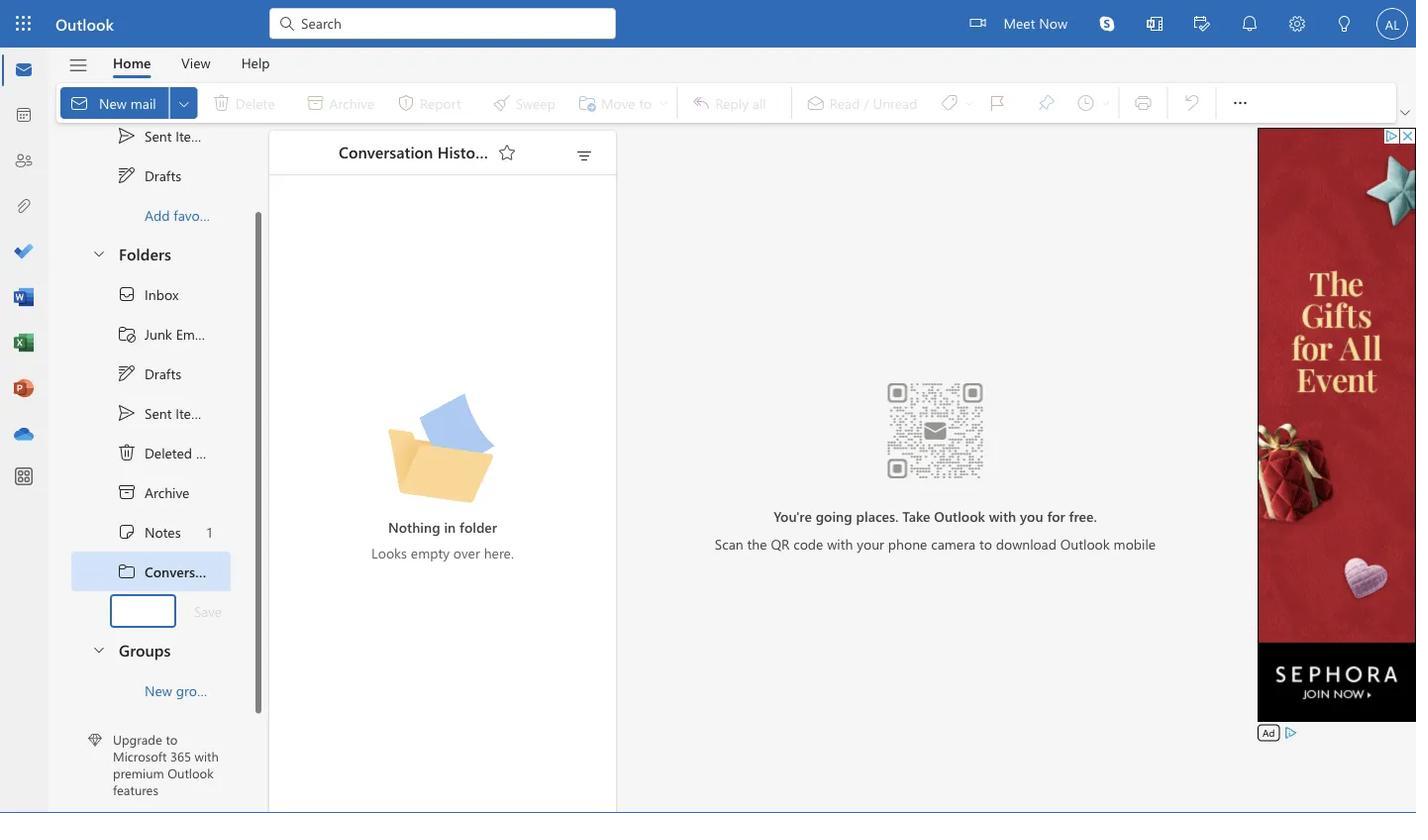 Task type: locate. For each thing, give the bounding box(es) containing it.
phone
[[888, 535, 927, 553]]

0 vertical spatial 
[[117, 165, 137, 185]]

code
[[793, 535, 823, 553]]

 drafts up add favorite tree item
[[117, 165, 181, 185]]


[[117, 165, 137, 185], [117, 363, 137, 383]]

 inside 'folders' tree item
[[91, 245, 107, 260]]

2 horizontal spatial with
[[989, 506, 1016, 525]]


[[117, 442, 137, 462]]

to
[[979, 535, 992, 553], [166, 731, 178, 748]]

items down  popup button
[[176, 126, 209, 144]]

with left you
[[989, 506, 1016, 525]]

Search for email, meetings, files and more. field
[[299, 13, 604, 33]]

 button
[[491, 137, 523, 168]]

premium features image
[[88, 733, 102, 747]]

0 horizontal spatial with
[[195, 748, 219, 765]]

the
[[747, 535, 767, 553]]

 drafts inside tree
[[117, 363, 181, 383]]

0 vertical spatial to
[[979, 535, 992, 553]]

tab list containing home
[[98, 48, 285, 78]]

free.
[[1069, 506, 1097, 525]]

0 vertical spatial 
[[176, 95, 192, 111]]

0 vertical spatial new
[[99, 93, 127, 112]]

1  from the top
[[117, 165, 137, 185]]


[[1230, 93, 1250, 113]]

with
[[989, 506, 1016, 525], [827, 535, 853, 553], [195, 748, 219, 765]]

with down going
[[827, 535, 853, 553]]

home button
[[98, 48, 166, 78]]

 junk email
[[117, 323, 209, 343]]

0 horizontal spatial new
[[99, 93, 127, 112]]

 tree item
[[71, 432, 231, 472]]

you
[[1020, 506, 1043, 525]]

 archive
[[117, 482, 190, 502]]

tab list inside application
[[98, 48, 285, 78]]

application
[[0, 0, 1416, 813]]


[[1289, 16, 1305, 32]]

2 vertical spatial items
[[196, 443, 229, 461]]

 tree item
[[71, 155, 231, 195], [71, 353, 231, 393]]

0 vertical spatial sent
[[145, 126, 172, 144]]

new inside tree item
[[145, 681, 172, 699]]

 for groups
[[91, 641, 107, 657]]

items
[[176, 126, 209, 144], [176, 403, 209, 422], [196, 443, 229, 461]]


[[176, 95, 192, 111], [91, 245, 107, 260], [91, 641, 107, 657]]

0 vertical spatial  tree item
[[71, 115, 231, 155]]

1 vertical spatial 
[[117, 403, 137, 422]]

 button
[[1221, 83, 1260, 123]]

1  tree item from the top
[[71, 115, 231, 155]]

 sent items down mail
[[117, 125, 209, 145]]

 drafts
[[117, 165, 181, 185], [117, 363, 181, 383]]


[[277, 14, 297, 34]]

 tree item
[[71, 551, 231, 591]]

 tree item up add
[[71, 155, 231, 195]]

new inside  new mail
[[99, 93, 127, 112]]

 tree item up 'deleted'
[[71, 393, 231, 432]]

new left group at the bottom left of page
[[145, 681, 172, 699]]

tab list
[[98, 48, 285, 78]]

set your advertising preferences image
[[1283, 725, 1299, 741]]

home
[[113, 53, 151, 72]]

to right upgrade
[[166, 731, 178, 748]]

 button
[[1274, 0, 1321, 50]]

0 horizontal spatial to
[[166, 731, 178, 748]]

 sent items
[[117, 125, 209, 145], [117, 403, 209, 422]]

drafts down  junk email
[[145, 364, 181, 382]]

2  button from the top
[[81, 630, 115, 667]]

1 horizontal spatial new
[[145, 681, 172, 699]]

 inside groups tree item
[[91, 641, 107, 657]]

drafts up add
[[145, 166, 181, 184]]

0 vertical spatial  sent items
[[117, 125, 209, 145]]

0 vertical spatial drafts
[[145, 166, 181, 184]]

sent down mail
[[145, 126, 172, 144]]

new left mail
[[99, 93, 127, 112]]

add
[[145, 205, 170, 224]]

files image
[[14, 197, 34, 217]]

items right 'deleted'
[[196, 443, 229, 461]]

0 vertical spatial  drafts
[[117, 165, 181, 185]]

1 vertical spatial  button
[[81, 630, 115, 667]]

 drafts down  'tree item'
[[117, 363, 181, 383]]

1 vertical spatial to
[[166, 731, 178, 748]]

 button for groups
[[81, 630, 115, 667]]

2 vertical spatial 
[[91, 641, 107, 657]]

 deleted items
[[117, 442, 229, 462]]

0 vertical spatial  button
[[81, 234, 115, 271]]

2  from the top
[[117, 363, 137, 383]]

1  sent items from the top
[[117, 125, 209, 145]]

1  tree item from the top
[[71, 155, 231, 195]]

ad
[[1263, 726, 1275, 739]]

0 vertical spatial items
[[176, 126, 209, 144]]

add favorite
[[145, 205, 220, 224]]

1 vertical spatial  tree item
[[71, 353, 231, 393]]

 button inside groups tree item
[[81, 630, 115, 667]]

1 drafts from the top
[[145, 166, 181, 184]]

1  button from the top
[[81, 234, 115, 271]]

empty
[[411, 543, 450, 562]]

items inside  deleted items
[[196, 443, 229, 461]]

 button
[[1396, 103, 1414, 123]]

 tree item
[[71, 472, 231, 512]]

 left folders
[[91, 245, 107, 260]]

1 vertical spatial  sent items
[[117, 403, 209, 422]]

2 vertical spatial with
[[195, 748, 219, 765]]

None text field
[[111, 595, 175, 626]]

going
[[816, 506, 852, 525]]

1 vertical spatial 
[[117, 363, 137, 383]]

outlook
[[55, 13, 114, 34], [934, 506, 985, 525], [1060, 535, 1110, 553], [168, 764, 214, 782]]

1 horizontal spatial to
[[979, 535, 992, 553]]

 tree item
[[71, 512, 231, 551]]

folders
[[119, 242, 171, 263]]

to right camera
[[979, 535, 992, 553]]

 button left groups
[[81, 630, 115, 667]]

1 vertical spatial items
[[176, 403, 209, 422]]

junk
[[145, 324, 172, 342]]


[[117, 482, 137, 502]]

with right 365
[[195, 748, 219, 765]]

tree containing 
[[71, 274, 231, 630]]


[[117, 561, 137, 581]]

0 vertical spatial with
[[989, 506, 1016, 525]]

1 vertical spatial  drafts
[[117, 363, 181, 383]]

1 vertical spatial  tree item
[[71, 393, 231, 432]]

2  tree item from the top
[[71, 393, 231, 432]]

 button
[[1179, 0, 1226, 50]]

2  tree item from the top
[[71, 353, 231, 393]]


[[117, 125, 137, 145], [117, 403, 137, 422]]

2  drafts from the top
[[117, 363, 181, 383]]

tree inside application
[[71, 274, 231, 630]]

new group tree item
[[71, 670, 231, 710]]

tree
[[71, 274, 231, 630]]

people image
[[14, 152, 34, 171]]

 sent items up 'deleted'
[[117, 403, 209, 422]]

outlook banner
[[0, 0, 1416, 50]]

sent
[[145, 126, 172, 144], [145, 403, 172, 422]]

 button
[[170, 87, 198, 119]]

powerpoint image
[[14, 379, 34, 399]]

 drafts for 2nd "" tree item
[[117, 363, 181, 383]]

outlook up  button
[[55, 13, 114, 34]]

 drafts for 2nd "" tree item from the bottom of the application containing outlook
[[117, 165, 181, 185]]

 down 
[[117, 363, 137, 383]]

 left groups
[[91, 641, 107, 657]]

outlook right premium
[[168, 764, 214, 782]]

2 sent from the top
[[145, 403, 172, 422]]

sent up  tree item
[[145, 403, 172, 422]]

 button
[[1321, 0, 1369, 50]]

inbox
[[145, 284, 179, 303]]

1 vertical spatial 
[[91, 245, 107, 260]]

 up add favorite tree item
[[117, 165, 137, 185]]

0 vertical spatial 
[[117, 125, 137, 145]]

 tree item
[[71, 115, 231, 155], [71, 393, 231, 432]]

1 vertical spatial new
[[145, 681, 172, 699]]

microsoft
[[113, 748, 167, 765]]

new
[[99, 93, 127, 112], [145, 681, 172, 699]]

2  sent items from the top
[[117, 403, 209, 422]]

nothing
[[388, 517, 440, 536]]

 tree item down junk
[[71, 353, 231, 393]]

 button inside 'folders' tree item
[[81, 234, 115, 271]]

 down  new mail
[[117, 125, 137, 145]]

1  drafts from the top
[[117, 165, 181, 185]]

 right mail
[[176, 95, 192, 111]]

 button for folders
[[81, 234, 115, 271]]

items for  tree item
[[196, 443, 229, 461]]

1 vertical spatial sent
[[145, 403, 172, 422]]

groups
[[119, 638, 171, 659]]

 new mail
[[69, 93, 156, 113]]

 up  at bottom
[[117, 403, 137, 422]]

2 drafts from the top
[[145, 364, 181, 382]]

items up  deleted items
[[176, 403, 209, 422]]

conversation
[[339, 141, 433, 162]]

1 vertical spatial with
[[827, 535, 853, 553]]

1 vertical spatial drafts
[[145, 364, 181, 382]]

 tree item down mail
[[71, 115, 231, 155]]

looks
[[371, 543, 407, 562]]

 tree item
[[71, 313, 231, 353]]

0 vertical spatial  tree item
[[71, 155, 231, 195]]

2  from the top
[[117, 403, 137, 422]]

mail image
[[14, 60, 34, 80]]

 button left folders
[[81, 234, 115, 271]]

deleted
[[145, 443, 192, 461]]

1  from the top
[[117, 125, 137, 145]]



Task type: vqa. For each thing, say whether or not it's contained in the screenshot.


Task type: describe. For each thing, give the bounding box(es) containing it.
places.
[[856, 506, 899, 525]]

add favorite tree item
[[71, 195, 231, 234]]

folder
[[460, 517, 497, 536]]

1 sent from the top
[[145, 126, 172, 144]]

qr
[[771, 535, 790, 553]]

mail
[[130, 93, 156, 112]]


[[970, 15, 986, 31]]

 inside popup button
[[176, 95, 192, 111]]

for
[[1047, 506, 1065, 525]]

tags group
[[796, 83, 1115, 123]]

take
[[902, 506, 930, 525]]

to do image
[[14, 243, 34, 262]]

favorite
[[174, 205, 220, 224]]

here.
[[484, 543, 514, 562]]

outlook up camera
[[934, 506, 985, 525]]

 button
[[568, 142, 600, 169]]

view button
[[166, 48, 225, 78]]

to inside upgrade to microsoft 365 with premium outlook features
[[166, 731, 178, 748]]

onedrive image
[[14, 425, 34, 445]]

email
[[176, 324, 209, 342]]


[[1099, 16, 1115, 32]]

nothing in folder looks empty over here.
[[371, 517, 514, 562]]

mobile
[[1114, 535, 1156, 553]]

you're
[[774, 506, 812, 525]]

folders tree item
[[71, 234, 231, 274]]


[[1194, 16, 1210, 32]]

 notes
[[117, 521, 181, 541]]

outlook inside upgrade to microsoft 365 with premium outlook features
[[168, 764, 214, 782]]

al image
[[1377, 8, 1408, 40]]

more apps image
[[14, 467, 34, 487]]

in
[[444, 517, 456, 536]]

move & delete group
[[60, 83, 673, 123]]

application containing outlook
[[0, 0, 1416, 813]]

history
[[438, 141, 490, 162]]

 for folders
[[91, 245, 107, 260]]

save button
[[185, 591, 231, 630]]

upgrade
[[113, 731, 162, 748]]

download
[[996, 535, 1057, 553]]

 tree item
[[71, 274, 231, 313]]

items for second  tree item from the top
[[176, 403, 209, 422]]

help
[[241, 53, 270, 72]]

view
[[181, 53, 211, 72]]

new group
[[145, 681, 213, 699]]

you're going places. take outlook with you for free. scan the qr code with your phone camera to download outlook mobile
[[715, 506, 1156, 553]]

1 horizontal spatial with
[[827, 535, 853, 553]]


[[1147, 16, 1163, 32]]

outlook down free.
[[1060, 535, 1110, 553]]

archive
[[145, 483, 190, 501]]

 sent items for second  tree item from the top
[[117, 403, 209, 422]]

none text field inside tree
[[111, 595, 175, 626]]

 button
[[1131, 0, 1179, 50]]

outlook link
[[55, 0, 114, 48]]

notes
[[145, 522, 181, 540]]

scan
[[715, 535, 743, 553]]

now
[[1039, 13, 1068, 32]]

 sent items for first  tree item from the top of the application containing outlook
[[117, 125, 209, 145]]

features
[[113, 781, 158, 798]]


[[117, 323, 137, 343]]

group
[[176, 681, 213, 699]]

items for first  tree item from the top of the application containing outlook
[[176, 126, 209, 144]]


[[68, 55, 89, 76]]

premium
[[113, 764, 164, 782]]

 button
[[58, 49, 98, 82]]


[[1240, 14, 1260, 34]]


[[117, 284, 137, 304]]

meet now
[[1004, 13, 1068, 32]]

 button
[[1226, 0, 1274, 48]]

 inside tree
[[117, 403, 137, 422]]

calendar image
[[14, 106, 34, 126]]

 inbox
[[117, 284, 179, 304]]

1
[[207, 522, 212, 540]]


[[1400, 108, 1410, 118]]


[[497, 143, 517, 162]]

help button
[[226, 48, 285, 78]]

365
[[170, 748, 191, 765]]

conversation history heading
[[313, 131, 523, 174]]

groups tree item
[[71, 630, 231, 670]]

 search field
[[269, 0, 616, 45]]

with inside upgrade to microsoft 365 with premium outlook features
[[195, 748, 219, 765]]


[[1337, 16, 1353, 32]]

 button
[[1083, 0, 1131, 48]]

outlook inside outlook banner
[[55, 13, 114, 34]]

excel image
[[14, 334, 34, 354]]

upgrade to microsoft 365 with premium outlook features
[[113, 731, 219, 798]]

meet
[[1004, 13, 1035, 32]]

save
[[194, 601, 222, 619]]


[[69, 93, 89, 113]]

to inside you're going places. take outlook with you for free. scan the qr code with your phone camera to download outlook mobile
[[979, 535, 992, 553]]

your
[[857, 535, 884, 553]]

message list section
[[269, 126, 616, 812]]


[[574, 147, 594, 166]]

left-rail-appbar navigation
[[4, 48, 44, 458]]

conversation history 
[[339, 141, 517, 162]]

camera
[[931, 535, 976, 553]]

word image
[[14, 288, 34, 308]]

over
[[453, 543, 480, 562]]


[[117, 521, 137, 541]]



